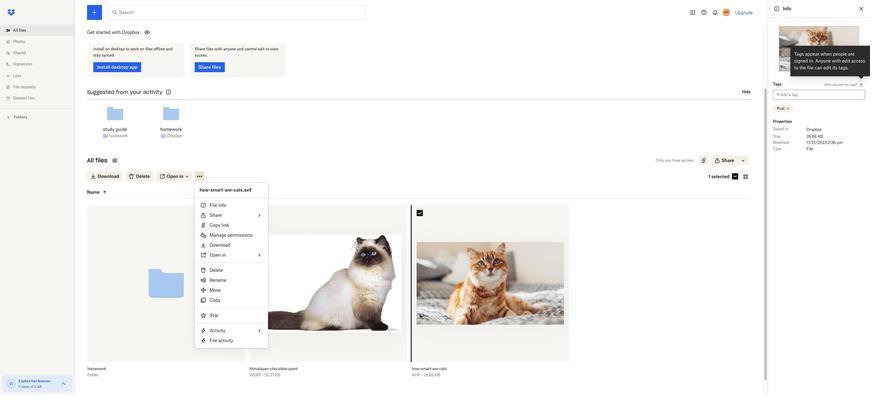 Task type: describe. For each thing, give the bounding box(es) containing it.
study guide
[[103, 126, 127, 132]]

rename menu item
[[195, 275, 268, 285]]

see
[[839, 83, 844, 86]]

folders
[[14, 115, 27, 119]]

photos link
[[5, 36, 75, 47]]

smart- for cats
[[421, 366, 433, 371]]

when
[[821, 51, 832, 57]]

synced.
[[102, 53, 115, 57]]

1 vertical spatial can
[[832, 83, 838, 86]]

files inside share files with anyone and control edit or view access.
[[206, 47, 214, 51]]

to inside tags appear when people are signed in. anyone with edit access to the file can edit its tags.
[[794, 65, 799, 70]]

can inside tags appear when people are signed in. anyone with edit access to the file can edit its tags.
[[815, 65, 823, 70]]

open
[[210, 252, 221, 258]]

homework folder
[[87, 366, 106, 377]]

only
[[656, 158, 664, 163]]

to inside install on desktop to work on files offline and stay synced.
[[126, 47, 129, 51]]

modified
[[773, 140, 789, 145]]

2
[[34, 385, 36, 389]]

1 vertical spatial access
[[682, 158, 694, 163]]

properties
[[773, 119, 792, 124]]

signatures link
[[5, 58, 75, 70]]

less image
[[5, 73, 11, 79]]

how-smart-are-cats button
[[412, 366, 555, 371]]

photos
[[13, 39, 25, 44]]

signed
[[794, 58, 808, 63]]

pm
[[837, 140, 843, 145]]

file for file info
[[210, 203, 217, 208]]

1 selected
[[709, 174, 730, 179]]

files inside install on desktop to work on files offline and stay synced.
[[145, 47, 153, 51]]

move
[[210, 287, 221, 293]]

install on desktop to work on files offline and stay synced.
[[93, 47, 172, 57]]

deleted files
[[13, 96, 35, 100]]

1 horizontal spatial all
[[87, 157, 94, 164]]

saved in
[[773, 127, 789, 131]]

• inside himalayan-chocolate-point webp • 50.21 kb
[[262, 373, 263, 377]]

you
[[665, 158, 672, 163]]

signatures
[[13, 62, 32, 66]]

how- for how-smart-are-cats avif • 26.66 kb
[[412, 366, 421, 371]]

file for file
[[807, 147, 813, 151]]

info
[[783, 6, 792, 11]]

tags for tags appear when people are signed in. anyone with edit access to the file can edit its tags.
[[794, 51, 804, 57]]

#cat button
[[773, 105, 794, 112]]

rename
[[210, 277, 227, 283]]

folder
[[87, 373, 99, 377]]

star
[[210, 313, 219, 318]]

guide
[[116, 126, 127, 132]]

point
[[289, 366, 298, 371]]

share menu item
[[195, 210, 268, 220]]

type
[[773, 147, 782, 151]]

file
[[808, 65, 814, 70]]

file activity
[[210, 338, 233, 343]]

share inside button
[[722, 158, 734, 163]]

himalayan-
[[250, 366, 270, 371]]

manage permissions
[[210, 232, 252, 238]]

upgrade
[[735, 10, 753, 15]]

file, how-smart-are-cats.avif row
[[412, 205, 569, 382]]

info
[[218, 203, 226, 208]]

from
[[116, 89, 128, 95]]

manage
[[210, 232, 226, 238]]

tags.
[[839, 65, 849, 70]]

saved
[[773, 127, 784, 131]]

cats.avif
[[234, 187, 252, 193]]

1 horizontal spatial 26.66
[[807, 134, 817, 139]]

features
[[38, 379, 50, 383]]

gb
[[37, 385, 42, 389]]

who can see my tags? image
[[859, 82, 864, 87]]

share inside share files with anyone and control edit or view access.
[[195, 47, 205, 51]]

explore free features 0 bytes of 2 gb
[[19, 379, 50, 389]]

avif
[[412, 373, 421, 377]]

appear
[[805, 51, 820, 57]]

edit inside share files with anyone and control edit or view access.
[[258, 47, 265, 51]]

2 vertical spatial edit
[[824, 65, 832, 70]]

2 on from the left
[[140, 47, 144, 51]]

with inside tags appear when people are signed in. anyone with edit access to the file can edit its tags.
[[832, 58, 841, 63]]

chocolate-
[[270, 366, 289, 371]]

who can see my tags?
[[825, 83, 858, 86]]

1 vertical spatial edit
[[843, 58, 850, 63]]

file for file activity
[[210, 338, 217, 343]]

file, himalayan-chocolate-point.webp row
[[250, 205, 407, 382]]

copy link
[[210, 222, 229, 228]]

selected
[[712, 174, 730, 179]]

how-smart-are-cats avif • 26.66 kb
[[412, 366, 447, 377]]

activity menu item
[[195, 326, 268, 336]]

1 on from the left
[[105, 47, 110, 51]]

my
[[844, 83, 849, 86]]

dropbox image
[[5, 6, 17, 19]]

open in menu item
[[195, 250, 268, 260]]

share files with anyone and control edit or view access.
[[195, 47, 278, 57]]

delete
[[210, 268, 223, 273]]

2 vertical spatial dropbox
[[167, 133, 182, 138]]

all files link
[[5, 25, 75, 36]]

26.66 inside how-smart-are-cats avif • 26.66 kb
[[424, 373, 434, 377]]

smart- for cats.avif
[[211, 187, 225, 193]]

manage permissions menu item
[[195, 230, 268, 240]]

file activity menu item
[[195, 336, 268, 346]]

requests
[[20, 85, 36, 89]]

copy for copy link
[[210, 222, 220, 228]]

homework inside row
[[87, 366, 106, 371]]

install
[[93, 47, 104, 51]]

share inside menu item
[[210, 212, 222, 218]]

and inside install on desktop to work on files offline and stay synced.
[[166, 47, 172, 51]]

50.21
[[264, 373, 274, 377]]



Task type: vqa. For each thing, say whether or not it's contained in the screenshot.
Documents tab
no



Task type: locate. For each thing, give the bounding box(es) containing it.
with left anyone
[[215, 47, 222, 51]]

homework for the right homework link
[[160, 126, 182, 132]]

in inside menu item
[[222, 252, 226, 258]]

0 horizontal spatial access
[[682, 158, 694, 163]]

1 horizontal spatial homework link
[[160, 126, 182, 133]]

11/21/2023
[[807, 140, 827, 145]]

2 horizontal spatial edit
[[843, 58, 850, 63]]

permissions
[[228, 232, 252, 238]]

delete menu item
[[195, 265, 268, 275]]

0 vertical spatial are-
[[225, 187, 234, 193]]

• inside how-smart-are-cats avif • 26.66 kb
[[422, 373, 423, 377]]

file inside menu item
[[210, 338, 217, 343]]

file down less
[[13, 85, 19, 89]]

1 vertical spatial how-
[[412, 366, 421, 371]]

• right avif
[[422, 373, 423, 377]]

your
[[130, 89, 142, 95]]

are- inside how-smart-are-cats avif • 26.66 kb
[[433, 366, 440, 371]]

file for file requests
[[13, 85, 19, 89]]

with for files
[[215, 47, 222, 51]]

access down are
[[852, 58, 866, 63]]

file inside menu item
[[210, 203, 217, 208]]

shared
[[13, 50, 26, 55]]

all files inside list item
[[13, 28, 26, 33]]

0 vertical spatial tags
[[794, 51, 804, 57]]

0 horizontal spatial all files
[[13, 28, 26, 33]]

0 vertical spatial homework link
[[160, 126, 182, 133]]

list
[[0, 21, 75, 108]]

control
[[245, 47, 257, 51]]

1 horizontal spatial on
[[140, 47, 144, 51]]

1 horizontal spatial •
[[422, 373, 423, 377]]

1 horizontal spatial with
[[215, 47, 222, 51]]

1 horizontal spatial how-
[[412, 366, 421, 371]]

tags appear when people are signed in. anyone with edit access to the file can edit its tags.
[[794, 51, 866, 70]]

None field
[[0, 0, 48, 7]]

to left the
[[794, 65, 799, 70]]

2:36
[[828, 140, 836, 145]]

in right 'saved'
[[785, 127, 789, 131]]

in for open in
[[222, 252, 226, 258]]

0 vertical spatial share
[[195, 47, 205, 51]]

edit left its
[[824, 65, 832, 70]]

0 vertical spatial can
[[815, 65, 823, 70]]

0 vertical spatial edit
[[258, 47, 265, 51]]

1 horizontal spatial homework
[[109, 133, 128, 138]]

deleted
[[13, 96, 27, 100]]

list containing all files
[[0, 21, 75, 108]]

1 vertical spatial tags
[[773, 82, 782, 86]]

with inside share files with anyone and control edit or view access.
[[215, 47, 222, 51]]

smart-
[[211, 187, 225, 193], [421, 366, 433, 371]]

1 copy from the top
[[210, 222, 220, 228]]

folders button
[[0, 112, 75, 122]]

access right have
[[682, 158, 694, 163]]

how- for how-smart-are-cats.avif
[[200, 187, 211, 193]]

copy left link
[[210, 222, 220, 228]]

1 horizontal spatial are-
[[433, 366, 440, 371]]

people
[[833, 51, 847, 57]]

1 vertical spatial activity
[[218, 338, 233, 343]]

1
[[709, 174, 711, 179]]

file down activity
[[210, 338, 217, 343]]

1 vertical spatial all files
[[87, 157, 107, 164]]

file info
[[210, 203, 226, 208]]

to
[[126, 47, 129, 51], [794, 65, 799, 70]]

1 vertical spatial dropbox
[[807, 127, 822, 132]]

share button
[[711, 155, 738, 165]]

and left control
[[237, 47, 244, 51]]

and right the offline at the top
[[166, 47, 172, 51]]

1 vertical spatial with
[[215, 47, 222, 51]]

26.66 kb
[[807, 134, 823, 139]]

1 horizontal spatial in
[[785, 127, 789, 131]]

0 horizontal spatial to
[[126, 47, 129, 51]]

1 vertical spatial homework
[[109, 133, 128, 138]]

and inside share files with anyone and control edit or view access.
[[237, 47, 244, 51]]

download
[[210, 242, 231, 248]]

0 vertical spatial access
[[852, 58, 866, 63]]

1 horizontal spatial to
[[794, 65, 799, 70]]

how- up file info
[[200, 187, 211, 193]]

smart- up file info
[[211, 187, 225, 193]]

all inside list item
[[13, 28, 18, 33]]

on
[[105, 47, 110, 51], [140, 47, 144, 51]]

close right sidebar image
[[858, 5, 865, 12]]

tags?
[[850, 83, 858, 86]]

2 • from the left
[[422, 373, 423, 377]]

on right the work
[[140, 47, 144, 51]]

26.66 up 11/21/2023 on the right top of page
[[807, 134, 817, 139]]

access
[[852, 58, 866, 63], [682, 158, 694, 163]]

2 copy from the top
[[210, 297, 220, 303]]

the
[[800, 65, 806, 70]]

study guide link
[[103, 126, 127, 133]]

size
[[773, 134, 781, 139]]

in right open
[[222, 252, 226, 258]]

2 vertical spatial share
[[210, 212, 222, 218]]

stay
[[93, 53, 101, 57]]

can right file
[[815, 65, 823, 70]]

view
[[270, 47, 278, 51]]

1 horizontal spatial edit
[[824, 65, 832, 70]]

0 horizontal spatial activity
[[143, 89, 162, 95]]

0 vertical spatial homework
[[160, 126, 182, 132]]

2 vertical spatial homework
[[87, 366, 106, 371]]

bytes
[[22, 385, 30, 389]]

0 horizontal spatial on
[[105, 47, 110, 51]]

files inside list item
[[19, 28, 26, 33]]

share up selected
[[722, 158, 734, 163]]

to left the work
[[126, 47, 129, 51]]

1 vertical spatial in
[[222, 252, 226, 258]]

0 horizontal spatial how-
[[200, 187, 211, 193]]

smart- inside how-smart-are-cats avif • 26.66 kb
[[421, 366, 433, 371]]

26.66 right avif
[[424, 373, 434, 377]]

with for started
[[112, 30, 121, 35]]

0 horizontal spatial edit
[[258, 47, 265, 51]]

0 vertical spatial copy
[[210, 222, 220, 228]]

file left info
[[210, 203, 217, 208]]

2 horizontal spatial kb
[[818, 134, 823, 139]]

0 horizontal spatial •
[[262, 373, 263, 377]]

1 horizontal spatial all files
[[87, 157, 107, 164]]

deleted files link
[[5, 93, 75, 104]]

26.66
[[807, 134, 817, 139], [424, 373, 434, 377]]

in for saved in
[[785, 127, 789, 131]]

1 horizontal spatial share
[[210, 212, 222, 218]]

copy inside menu item
[[210, 222, 220, 228]]

in.
[[809, 58, 814, 63]]

copy
[[210, 222, 220, 228], [210, 297, 220, 303]]

1 vertical spatial homework link
[[109, 133, 128, 139]]

file requests link
[[5, 81, 75, 93]]

all
[[13, 28, 18, 33], [87, 157, 94, 164]]

or
[[266, 47, 269, 51]]

2 vertical spatial with
[[832, 58, 841, 63]]

explore
[[19, 379, 30, 383]]

edit up "tags."
[[843, 58, 850, 63]]

with
[[112, 30, 121, 35], [215, 47, 222, 51], [832, 58, 841, 63]]

link
[[222, 222, 229, 228]]

1 and from the left
[[166, 47, 172, 51]]

1 horizontal spatial tags
[[794, 51, 804, 57]]

2 horizontal spatial homework
[[160, 126, 182, 132]]

get started with dropbox
[[87, 30, 140, 35]]

0 horizontal spatial and
[[166, 47, 172, 51]]

homework link up dropbox "link"
[[160, 126, 182, 133]]

0 horizontal spatial tags
[[773, 82, 782, 86]]

smart- left cats
[[421, 366, 433, 371]]

with up its
[[832, 58, 841, 63]]

can left see
[[832, 83, 838, 86]]

and
[[166, 47, 172, 51], [237, 47, 244, 51]]

edit left the or
[[258, 47, 265, 51]]

0 vertical spatial in
[[785, 127, 789, 131]]

0 vertical spatial dropbox
[[122, 30, 140, 35]]

shared link
[[5, 47, 75, 58]]

• left 50.21
[[262, 373, 263, 377]]

work
[[130, 47, 139, 51]]

#cat
[[777, 106, 785, 111]]

1 horizontal spatial kb
[[435, 373, 440, 377]]

copy menu item
[[195, 295, 268, 305]]

homework up the folder
[[87, 366, 106, 371]]

webp
[[250, 373, 261, 377]]

0 horizontal spatial are-
[[225, 187, 234, 193]]

0 horizontal spatial homework
[[87, 366, 106, 371]]

access.
[[195, 53, 208, 57]]

0 horizontal spatial smart-
[[211, 187, 225, 193]]

kb inside himalayan-chocolate-point webp • 50.21 kb
[[275, 373, 280, 377]]

2 horizontal spatial dropbox
[[807, 127, 822, 132]]

0 vertical spatial with
[[112, 30, 121, 35]]

1 vertical spatial are-
[[433, 366, 440, 371]]

1 vertical spatial copy
[[210, 297, 220, 303]]

0 vertical spatial to
[[126, 47, 129, 51]]

folder, homework row
[[87, 205, 245, 382]]

offline
[[154, 47, 165, 51]]

quota usage element
[[6, 379, 16, 389]]

0 vertical spatial all files
[[13, 28, 26, 33]]

how- inside how-smart-are-cats avif • 26.66 kb
[[412, 366, 421, 371]]

copy link menu item
[[195, 220, 268, 230]]

get
[[87, 30, 95, 35]]

0 horizontal spatial share
[[195, 47, 205, 51]]

kb up 11/21/2023 on the right top of page
[[818, 134, 823, 139]]

2 horizontal spatial with
[[832, 58, 841, 63]]

name
[[87, 189, 100, 195]]

copy for copy
[[210, 297, 220, 303]]

have
[[673, 158, 681, 163]]

copy down move
[[210, 297, 220, 303]]

1 vertical spatial smart-
[[421, 366, 433, 371]]

0 horizontal spatial in
[[222, 252, 226, 258]]

activity right your
[[143, 89, 162, 95]]

can
[[815, 65, 823, 70], [832, 83, 838, 86]]

0
[[19, 385, 21, 389]]

11/21/2023 2:36 pm
[[807, 140, 843, 145]]

activity inside menu item
[[218, 338, 233, 343]]

kb down the chocolate-
[[275, 373, 280, 377]]

share down file info
[[210, 212, 222, 218]]

upgrade link
[[735, 10, 753, 15]]

1 horizontal spatial smart-
[[421, 366, 433, 371]]

1 vertical spatial share
[[722, 158, 734, 163]]

tags up # on the right of the page
[[773, 82, 782, 86]]

tags for tags
[[773, 82, 782, 86]]

0 horizontal spatial dropbox
[[122, 30, 140, 35]]

are- for cats
[[433, 366, 440, 371]]

0 horizontal spatial kb
[[275, 373, 280, 377]]

1 horizontal spatial can
[[832, 83, 838, 86]]

star menu item
[[195, 310, 268, 320]]

1 vertical spatial to
[[794, 65, 799, 70]]

are-
[[225, 187, 234, 193], [433, 366, 440, 371]]

open in
[[210, 252, 226, 258]]

with right started
[[112, 30, 121, 35]]

file
[[13, 85, 19, 89], [807, 147, 813, 151], [210, 203, 217, 208], [210, 338, 217, 343]]

homework button
[[87, 366, 231, 371]]

himalayan-chocolate-point webp • 50.21 kb
[[250, 366, 298, 377]]

edit
[[258, 47, 265, 51], [843, 58, 850, 63], [824, 65, 832, 70]]

all files
[[13, 28, 26, 33], [87, 157, 107, 164]]

how- up avif
[[412, 366, 421, 371]]

of
[[30, 385, 33, 389]]

2 and from the left
[[237, 47, 244, 51]]

kb
[[818, 134, 823, 139], [275, 373, 280, 377], [435, 373, 440, 377]]

how-
[[200, 187, 211, 193], [412, 366, 421, 371]]

activity down activity menu item
[[218, 338, 233, 343]]

0 horizontal spatial with
[[112, 30, 121, 35]]

homework link
[[160, 126, 182, 133], [109, 133, 128, 139]]

1 horizontal spatial dropbox
[[167, 133, 182, 138]]

on up synced.
[[105, 47, 110, 51]]

#
[[777, 92, 780, 97]]

cats
[[440, 366, 447, 371]]

less
[[13, 73, 21, 78]]

0 horizontal spatial all
[[13, 28, 18, 33]]

homework link down guide
[[109, 133, 128, 139]]

suggested from your activity
[[87, 89, 162, 95]]

1 vertical spatial all
[[87, 157, 94, 164]]

file down 11/21/2023 on the right top of page
[[807, 147, 813, 151]]

share up access. on the top left
[[195, 47, 205, 51]]

himalayan-chocolate-point button
[[250, 366, 393, 371]]

tags up signed
[[794, 51, 804, 57]]

dropbox link
[[167, 133, 182, 139]]

desktop
[[111, 47, 125, 51]]

tags
[[794, 51, 804, 57], [773, 82, 782, 86]]

its
[[833, 65, 838, 70]]

/how smart are cats.avif image
[[779, 26, 859, 72]]

kb inside how-smart-are-cats avif • 26.66 kb
[[435, 373, 440, 377]]

name button
[[87, 189, 139, 196]]

download menu item
[[195, 240, 268, 250]]

file info menu item
[[195, 200, 268, 210]]

1 • from the left
[[262, 373, 263, 377]]

homework for the left homework link
[[109, 133, 128, 138]]

all files list item
[[0, 25, 75, 36]]

0 horizontal spatial can
[[815, 65, 823, 70]]

kb down cats
[[435, 373, 440, 377]]

move menu item
[[195, 285, 268, 295]]

are
[[848, 51, 855, 57]]

access inside tags appear when people are signed in. anyone with edit access to the file can edit its tags.
[[852, 58, 866, 63]]

1 vertical spatial 26.66
[[424, 373, 434, 377]]

suggested
[[87, 89, 114, 95]]

tags inside tags appear when people are signed in. anyone with edit access to the file can edit its tags.
[[794, 51, 804, 57]]

0 horizontal spatial 26.66
[[424, 373, 434, 377]]

2 horizontal spatial share
[[722, 158, 734, 163]]

homework down guide
[[109, 133, 128, 138]]

files
[[19, 28, 26, 33], [145, 47, 153, 51], [206, 47, 214, 51], [28, 96, 35, 100], [95, 157, 107, 164]]

1 horizontal spatial and
[[237, 47, 244, 51]]

0 vertical spatial smart-
[[211, 187, 225, 193]]

file requests
[[13, 85, 36, 89]]

only you have access
[[656, 158, 694, 163]]

1 horizontal spatial access
[[852, 58, 866, 63]]

homework up dropbox "link"
[[160, 126, 182, 132]]

1 horizontal spatial activity
[[218, 338, 233, 343]]

are- for cats.avif
[[225, 187, 234, 193]]

copy inside menu item
[[210, 297, 220, 303]]

0 vertical spatial activity
[[143, 89, 162, 95]]

0 horizontal spatial homework link
[[109, 133, 128, 139]]

0 vertical spatial 26.66
[[807, 134, 817, 139]]

0 vertical spatial all
[[13, 28, 18, 33]]

0 vertical spatial how-
[[200, 187, 211, 193]]



